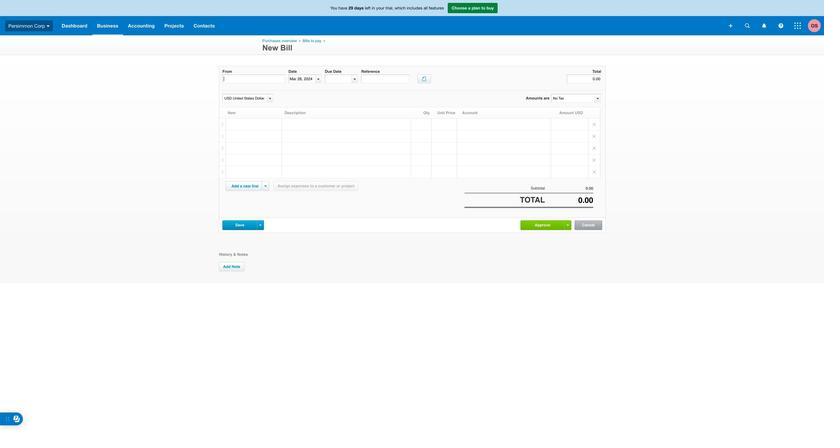 Task type: vqa. For each thing, say whether or not it's contained in the screenshot.
the topmost Delete line item image
yes



Task type: locate. For each thing, give the bounding box(es) containing it.
svg image
[[745, 23, 750, 28], [778, 23, 783, 28], [47, 25, 50, 27]]

banner
[[0, 0, 824, 35]]

delete line item image
[[588, 119, 600, 130], [588, 166, 600, 178]]

1 delete line item image from the top
[[588, 131, 600, 142]]

1 vertical spatial delete line item image
[[588, 166, 600, 178]]

1 vertical spatial delete line item image
[[588, 143, 600, 154]]

None text field
[[222, 75, 285, 83], [567, 75, 601, 83], [551, 94, 595, 102], [545, 186, 593, 191], [545, 196, 593, 205], [222, 75, 285, 83], [567, 75, 601, 83], [551, 94, 595, 102], [545, 186, 593, 191], [545, 196, 593, 205]]

3 delete line item image from the top
[[588, 155, 600, 166]]

1 horizontal spatial svg image
[[745, 23, 750, 28]]

svg image
[[794, 23, 801, 29], [762, 23, 766, 28], [729, 24, 733, 28]]

2 delete line item image from the top
[[588, 143, 600, 154]]

2 horizontal spatial svg image
[[794, 23, 801, 29]]

delete line item image
[[588, 131, 600, 142], [588, 143, 600, 154], [588, 155, 600, 166]]

2 vertical spatial delete line item image
[[588, 155, 600, 166]]

None text field
[[361, 75, 409, 83], [289, 75, 315, 83], [325, 75, 352, 83], [223, 94, 266, 102], [361, 75, 409, 83], [289, 75, 315, 83], [325, 75, 352, 83], [223, 94, 266, 102]]

0 horizontal spatial svg image
[[729, 24, 733, 28]]

more add line options... image
[[264, 186, 267, 187]]

0 vertical spatial delete line item image
[[588, 119, 600, 130]]

0 vertical spatial delete line item image
[[588, 131, 600, 142]]



Task type: describe. For each thing, give the bounding box(es) containing it.
0 horizontal spatial svg image
[[47, 25, 50, 27]]

1 horizontal spatial svg image
[[762, 23, 766, 28]]

1 delete line item image from the top
[[588, 119, 600, 130]]

2 delete line item image from the top
[[588, 166, 600, 178]]

more save options... image
[[259, 225, 262, 226]]

2 horizontal spatial svg image
[[778, 23, 783, 28]]

more approve options... image
[[567, 225, 569, 226]]



